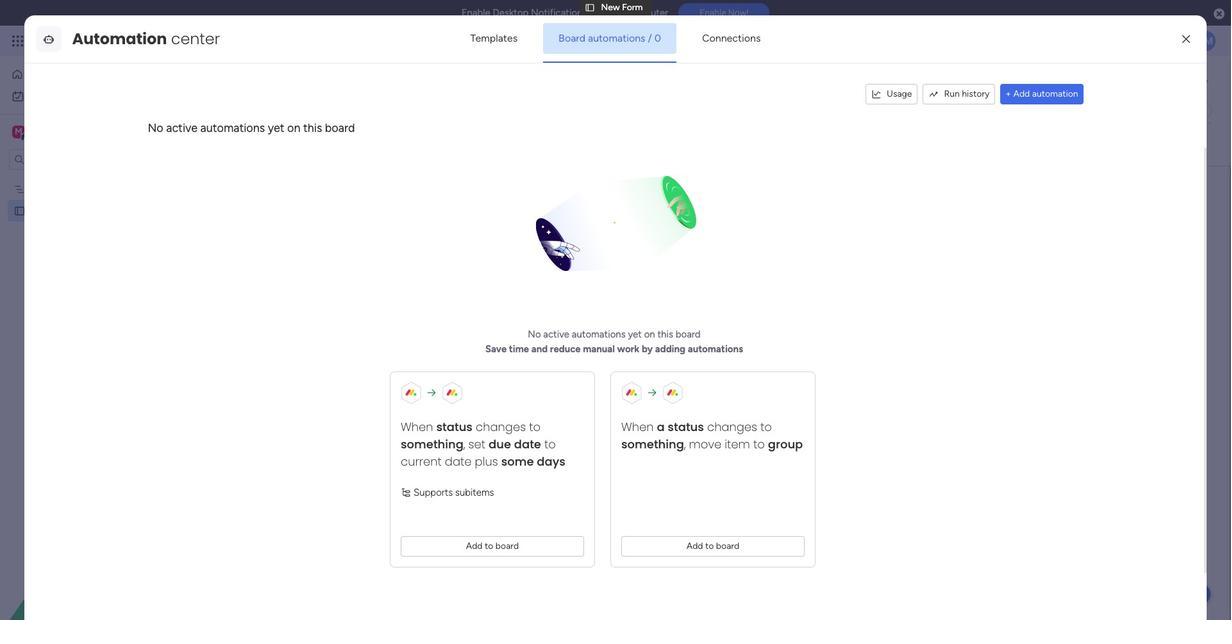 Task type: describe. For each thing, give the bounding box(es) containing it.
public board image
[[13, 205, 26, 217]]

changes inside when status changes to something , set due date
[[476, 420, 526, 436]]

no for no active automations yet on this board
[[148, 121, 163, 135]]

a
[[657, 420, 665, 436]]

yet for no active automations yet on this board save time and reduce manual work by adding automations
[[628, 329, 642, 341]]

enable desktop notifications on this computer
[[462, 7, 669, 19]]

workspace image
[[12, 125, 25, 139]]

1 vertical spatial new form
[[30, 205, 72, 216]]

activity
[[1062, 75, 1094, 86]]

work inside no active automations yet on this board save time and reduce manual work by adding automations
[[617, 344, 640, 355]]

list box containing project management
[[0, 175, 164, 395]]

desktop
[[493, 7, 529, 19]]

when for when status changes to something , set due date
[[401, 420, 433, 436]]

manual
[[583, 344, 615, 355]]

active for no active automations yet on this board save time and reduce manual work by adding automations
[[544, 329, 570, 341]]

automations up powered
[[200, 121, 265, 135]]

powered by
[[257, 138, 312, 150]]

board inside no active automations yet on this board save time and reduce manual work by adding automations
[[676, 329, 701, 341]]

board automations / 0 button
[[543, 23, 677, 54]]

no for no active automations yet on this board save time and reduce manual work by adding automations
[[528, 329, 541, 341]]

on
[[590, 7, 603, 19]]

subitems
[[455, 488, 494, 499]]

automations down build form button
[[688, 344, 744, 355]]

, inside when status changes to something , set due date
[[464, 437, 465, 453]]

to current date plus
[[401, 437, 556, 470]]

monday work management
[[57, 33, 199, 48]]

connections button
[[687, 23, 776, 54]]

project
[[30, 183, 59, 194]]

this for no active automations yet on this board save time and reduce manual work by adding automations
[[658, 329, 674, 341]]

enable now!
[[700, 8, 749, 18]]

let's
[[581, 272, 613, 293]]

yet for no active automations yet on this board
[[268, 121, 285, 135]]

board automations / 0
[[559, 32, 661, 44]]

building
[[679, 272, 741, 293]]

some days
[[501, 454, 566, 470]]

time
[[509, 344, 529, 355]]

my
[[30, 90, 42, 101]]

management
[[129, 33, 199, 48]]

build form button
[[666, 315, 734, 341]]

workspace
[[54, 126, 105, 138]]

start
[[617, 272, 652, 293]]

something inside when a status changes to something , move item to group
[[622, 437, 684, 453]]

0 horizontal spatial lottie animation image
[[0, 491, 164, 621]]

0 vertical spatial form
[[622, 2, 643, 13]]

enable for enable desktop notifications on this computer
[[462, 7, 491, 19]]

enable for enable now!
[[700, 8, 726, 18]]

home
[[28, 69, 53, 80]]

select product image
[[12, 35, 24, 47]]

add to board for 1st add to board button
[[466, 541, 519, 552]]

automation
[[1033, 88, 1079, 99]]

project management
[[30, 183, 114, 194]]

run
[[945, 88, 960, 99]]

1 horizontal spatial new
[[601, 2, 620, 13]]

integrate button
[[983, 97, 1107, 124]]

automation
[[72, 28, 167, 49]]

supports
[[414, 488, 453, 499]]

let's start by building your form
[[581, 272, 819, 293]]

run history
[[945, 88, 990, 99]]

0 horizontal spatial by
[[300, 138, 312, 150]]

this for no active automations yet on this board
[[303, 121, 322, 135]]

templates
[[471, 32, 518, 44]]

this
[[605, 7, 622, 19]]

your
[[745, 272, 778, 293]]

automations up manual
[[572, 329, 626, 341]]

no active automations yet on this board
[[148, 121, 355, 135]]

automation center
[[72, 28, 220, 49]]

current
[[401, 454, 442, 470]]

set
[[469, 437, 486, 453]]

on for no active automations yet on this board save time and reduce manual work by adding automations
[[644, 329, 655, 341]]

days
[[537, 454, 566, 470]]

m
[[15, 126, 22, 137]]

1 add to board button from the left
[[401, 537, 584, 557]]

add inside button
[[1014, 88, 1030, 99]]

activity button
[[1057, 71, 1118, 91]]

history
[[962, 88, 990, 99]]

and
[[532, 344, 548, 355]]



Task type: vqa. For each thing, say whether or not it's contained in the screenshot.
component icon
no



Task type: locate. For each thing, give the bounding box(es) containing it.
when status changes to something , set due date
[[401, 420, 541, 453]]

2 vertical spatial work
[[617, 344, 640, 355]]

1 horizontal spatial something
[[622, 437, 684, 453]]

now!
[[729, 8, 749, 18]]

0 horizontal spatial status
[[437, 420, 473, 436]]

1 horizontal spatial form
[[622, 2, 643, 13]]

powered
[[257, 138, 298, 150]]

build
[[677, 322, 699, 334]]

save
[[486, 344, 507, 355]]

form right 'your'
[[783, 272, 819, 293]]

by right powered
[[300, 138, 312, 150]]

changes up due on the bottom left
[[476, 420, 526, 436]]

1 , from the left
[[464, 437, 465, 453]]

on
[[287, 121, 301, 135], [644, 329, 655, 341]]

active inside no active automations yet on this board save time and reduce manual work by adding automations
[[544, 329, 570, 341]]

something inside when status changes to something , set due date
[[401, 437, 464, 453]]

some
[[501, 454, 534, 470]]

on inside no active automations yet on this board save time and reduce manual work by adding automations
[[644, 329, 655, 341]]

,
[[464, 437, 465, 453], [684, 437, 686, 453]]

0 vertical spatial active
[[166, 121, 198, 135]]

1 horizontal spatial enable
[[700, 8, 726, 18]]

date inside to current date plus
[[445, 454, 472, 470]]

new
[[601, 2, 620, 13], [30, 205, 49, 216]]

dapulse close image
[[1214, 8, 1225, 21]]

1 vertical spatial this
[[658, 329, 674, 341]]

1 changes from the left
[[476, 420, 526, 436]]

move
[[689, 437, 722, 453]]

supports subitems
[[414, 488, 494, 499]]

home option
[[8, 64, 156, 85]]

status up set
[[437, 420, 473, 436]]

enable now! button
[[679, 3, 770, 23]]

0 horizontal spatial no
[[148, 121, 163, 135]]

, left move
[[684, 437, 686, 453]]

+ add automation
[[1006, 88, 1079, 99]]

0 horizontal spatial changes
[[476, 420, 526, 436]]

form down project management
[[51, 205, 72, 216]]

to inside when status changes to something , set due date
[[529, 420, 541, 436]]

0 horizontal spatial date
[[445, 454, 472, 470]]

0
[[655, 32, 661, 44]]

status
[[437, 420, 473, 436], [668, 420, 704, 436]]

, left set
[[464, 437, 465, 453]]

no
[[148, 121, 163, 135], [528, 329, 541, 341]]

new form up 'board automations / 0'
[[601, 2, 643, 13]]

0 vertical spatial new
[[601, 2, 620, 13]]

2 horizontal spatial work
[[617, 344, 640, 355]]

enable up templates
[[462, 7, 491, 19]]

1 horizontal spatial new form
[[601, 2, 643, 13]]

active for no active automations yet on this board
[[166, 121, 198, 135]]

0 horizontal spatial form
[[702, 322, 724, 334]]

0 horizontal spatial active
[[166, 121, 198, 135]]

1 horizontal spatial lottie animation element
[[512, 123, 717, 328]]

1 horizontal spatial date
[[514, 437, 541, 453]]

jeremy miller image
[[1196, 31, 1216, 51]]

something up current
[[401, 437, 464, 453]]

changes up item
[[708, 420, 758, 436]]

add to board for second add to board button from the left
[[687, 541, 740, 552]]

0 horizontal spatial add
[[466, 541, 483, 552]]

on for no active automations yet on this board
[[287, 121, 301, 135]]

home link
[[8, 64, 156, 85]]

lottie animation element
[[512, 123, 717, 328], [0, 491, 164, 621]]

status inside when status changes to something , set due date
[[437, 420, 473, 436]]

2 vertical spatial by
[[642, 344, 653, 355]]

this up adding
[[658, 329, 674, 341]]

0 vertical spatial by
[[300, 138, 312, 150]]

0 horizontal spatial ,
[[464, 437, 465, 453]]

see plans image
[[213, 34, 224, 48]]

add to board
[[466, 541, 519, 552], [687, 541, 740, 552]]

0 vertical spatial form
[[783, 272, 819, 293]]

yet down the start
[[628, 329, 642, 341]]

0 horizontal spatial new
[[30, 205, 49, 216]]

+ add automation button
[[1001, 84, 1084, 104]]

board
[[325, 121, 355, 135], [676, 329, 701, 341], [496, 541, 519, 552], [716, 541, 740, 552]]

work right manual
[[617, 344, 640, 355]]

2 add to board button from the left
[[622, 537, 805, 557]]

0 horizontal spatial on
[[287, 121, 301, 135]]

2 when from the left
[[622, 420, 654, 436]]

0 horizontal spatial enable
[[462, 7, 491, 19]]

this up powered by
[[303, 121, 322, 135]]

automations inside button
[[588, 32, 646, 44]]

0 vertical spatial work
[[104, 33, 127, 48]]

my work option
[[8, 86, 156, 106]]

workspace selection element
[[12, 124, 107, 141]]

/
[[648, 32, 652, 44]]

, inside when a status changes to something , move item to group
[[684, 437, 686, 453]]

date down set
[[445, 454, 472, 470]]

1 horizontal spatial when
[[622, 420, 654, 436]]

form
[[783, 272, 819, 293], [702, 322, 724, 334]]

1 horizontal spatial on
[[644, 329, 655, 341]]

0 horizontal spatial yet
[[268, 121, 285, 135]]

help button
[[1166, 584, 1211, 606]]

1 vertical spatial active
[[544, 329, 570, 341]]

new right public board image
[[30, 205, 49, 216]]

1 vertical spatial lottie animation image
[[0, 491, 164, 621]]

1 something from the left
[[401, 437, 464, 453]]

1 horizontal spatial ,
[[684, 437, 686, 453]]

new form down project
[[30, 205, 72, 216]]

1 when from the left
[[401, 420, 433, 436]]

run history button
[[923, 84, 996, 104]]

1 vertical spatial yet
[[628, 329, 642, 341]]

computer
[[625, 7, 669, 19]]

0 horizontal spatial something
[[401, 437, 464, 453]]

form right "this"
[[622, 2, 643, 13]]

2 status from the left
[[668, 420, 704, 436]]

notifications
[[531, 7, 587, 19]]

date inside when status changes to something , set due date
[[514, 437, 541, 453]]

board
[[559, 32, 586, 44]]

my work
[[30, 90, 64, 101]]

yet
[[268, 121, 285, 135], [628, 329, 642, 341]]

add for second add to board button from the left
[[687, 541, 703, 552]]

integrate
[[1004, 105, 1041, 115]]

new form
[[601, 2, 643, 13], [30, 205, 72, 216]]

1 horizontal spatial lottie animation image
[[512, 123, 717, 328]]

when
[[401, 420, 433, 436], [622, 420, 654, 436]]

2 something from the left
[[622, 437, 684, 453]]

2 changes from the left
[[708, 420, 758, 436]]

no active automations yet on this board save time and reduce manual work by adding automations
[[486, 329, 744, 355]]

Search in workspace field
[[27, 152, 107, 167]]

1 vertical spatial on
[[644, 329, 655, 341]]

work right my
[[44, 90, 64, 101]]

by right the start
[[656, 272, 675, 293]]

yet inside no active automations yet on this board save time and reduce manual work by adding automations
[[628, 329, 642, 341]]

this
[[303, 121, 322, 135], [658, 329, 674, 341]]

when for when a status changes to something , move item to group
[[622, 420, 654, 436]]

by
[[300, 138, 312, 150], [656, 272, 675, 293], [642, 344, 653, 355]]

0 vertical spatial on
[[287, 121, 301, 135]]

when up current
[[401, 420, 433, 436]]

form inside button
[[702, 322, 724, 334]]

add
[[1014, 88, 1030, 99], [466, 541, 483, 552], [687, 541, 703, 552]]

connections
[[702, 32, 761, 44]]

by left adding
[[642, 344, 653, 355]]

automations down "this"
[[588, 32, 646, 44]]

new up 'board automations / 0'
[[601, 2, 620, 13]]

0 vertical spatial new form
[[601, 2, 643, 13]]

1 horizontal spatial this
[[658, 329, 674, 341]]

main workspace
[[30, 126, 105, 138]]

1 horizontal spatial by
[[642, 344, 653, 355]]

usage
[[887, 88, 912, 99]]

0 horizontal spatial lottie animation element
[[0, 491, 164, 621]]

option
[[0, 177, 164, 180]]

templates button
[[455, 23, 533, 54]]

management
[[61, 183, 114, 194]]

enable
[[462, 7, 491, 19], [700, 8, 726, 18]]

status inside when a status changes to something , move item to group
[[668, 420, 704, 436]]

on up powered by
[[287, 121, 301, 135]]

2 add to board from the left
[[687, 541, 740, 552]]

1 horizontal spatial status
[[668, 420, 704, 436]]

1 horizontal spatial add
[[687, 541, 703, 552]]

form right 'build'
[[702, 322, 724, 334]]

enable inside button
[[700, 8, 726, 18]]

1 vertical spatial new
[[30, 205, 49, 216]]

0 horizontal spatial add to board
[[466, 541, 519, 552]]

1 horizontal spatial form
[[783, 272, 819, 293]]

0 vertical spatial yet
[[268, 121, 285, 135]]

changes
[[476, 420, 526, 436], [708, 420, 758, 436]]

yet up powered
[[268, 121, 285, 135]]

0 horizontal spatial when
[[401, 420, 433, 436]]

0 horizontal spatial add to board button
[[401, 537, 584, 557]]

0 vertical spatial date
[[514, 437, 541, 453]]

1 vertical spatial form
[[51, 205, 72, 216]]

1 horizontal spatial no
[[528, 329, 541, 341]]

collapse board header image
[[1199, 105, 1209, 115]]

work for my
[[44, 90, 64, 101]]

my work link
[[8, 86, 156, 106]]

0 horizontal spatial this
[[303, 121, 322, 135]]

1 horizontal spatial yet
[[628, 329, 642, 341]]

item
[[725, 437, 750, 453]]

1 horizontal spatial active
[[544, 329, 570, 341]]

1 vertical spatial work
[[44, 90, 64, 101]]

0 horizontal spatial work
[[44, 90, 64, 101]]

usage button
[[866, 84, 918, 104]]

monday
[[57, 33, 101, 48]]

plus
[[475, 454, 498, 470]]

0 vertical spatial this
[[303, 121, 322, 135]]

list box
[[0, 175, 164, 395]]

help
[[1177, 589, 1200, 601]]

1 horizontal spatial add to board
[[687, 541, 740, 552]]

by inside no active automations yet on this board save time and reduce manual work by adding automations
[[642, 344, 653, 355]]

2 , from the left
[[684, 437, 686, 453]]

form
[[622, 2, 643, 13], [51, 205, 72, 216]]

group
[[768, 437, 803, 453]]

1 vertical spatial no
[[528, 329, 541, 341]]

something
[[401, 437, 464, 453], [622, 437, 684, 453]]

2 horizontal spatial add
[[1014, 88, 1030, 99]]

active
[[166, 121, 198, 135], [544, 329, 570, 341]]

1 vertical spatial by
[[656, 272, 675, 293]]

1 horizontal spatial changes
[[708, 420, 758, 436]]

+
[[1006, 88, 1012, 99]]

date up 'some days'
[[514, 437, 541, 453]]

work for monday
[[104, 33, 127, 48]]

0 vertical spatial no
[[148, 121, 163, 135]]

when a status changes to something , move item to group
[[622, 420, 803, 453]]

adding
[[655, 344, 686, 355]]

1 horizontal spatial add to board button
[[622, 537, 805, 557]]

status right a
[[668, 420, 704, 436]]

1 vertical spatial lottie animation element
[[0, 491, 164, 621]]

work right monday
[[104, 33, 127, 48]]

build form
[[677, 322, 724, 334]]

enable left now!
[[700, 8, 726, 18]]

0 horizontal spatial new form
[[30, 205, 72, 216]]

reduce
[[550, 344, 581, 355]]

no inside no active automations yet on this board save time and reduce manual work by adding automations
[[528, 329, 541, 341]]

automations
[[588, 32, 646, 44], [200, 121, 265, 135], [572, 329, 626, 341], [688, 344, 744, 355]]

0 horizontal spatial form
[[51, 205, 72, 216]]

1 horizontal spatial work
[[104, 33, 127, 48]]

this inside no active automations yet on this board save time and reduce manual work by adding automations
[[658, 329, 674, 341]]

when inside when status changes to something , set due date
[[401, 420, 433, 436]]

work
[[104, 33, 127, 48], [44, 90, 64, 101], [617, 344, 640, 355]]

work inside option
[[44, 90, 64, 101]]

1 add to board from the left
[[466, 541, 519, 552]]

0 vertical spatial lottie animation image
[[512, 123, 717, 328]]

1 vertical spatial form
[[702, 322, 724, 334]]

center
[[171, 28, 220, 49]]

lottie animation image
[[512, 123, 717, 328], [0, 491, 164, 621]]

to inside to current date plus
[[545, 437, 556, 453]]

due
[[489, 437, 511, 453]]

when inside when a status changes to something , move item to group
[[622, 420, 654, 436]]

2 horizontal spatial by
[[656, 272, 675, 293]]

on up adding
[[644, 329, 655, 341]]

0 vertical spatial lottie animation element
[[512, 123, 717, 328]]

when left a
[[622, 420, 654, 436]]

something down a
[[622, 437, 684, 453]]

1 status from the left
[[437, 420, 473, 436]]

1 vertical spatial date
[[445, 454, 472, 470]]

add for 1st add to board button
[[466, 541, 483, 552]]

main
[[30, 126, 52, 138]]

changes inside when a status changes to something , move item to group
[[708, 420, 758, 436]]



